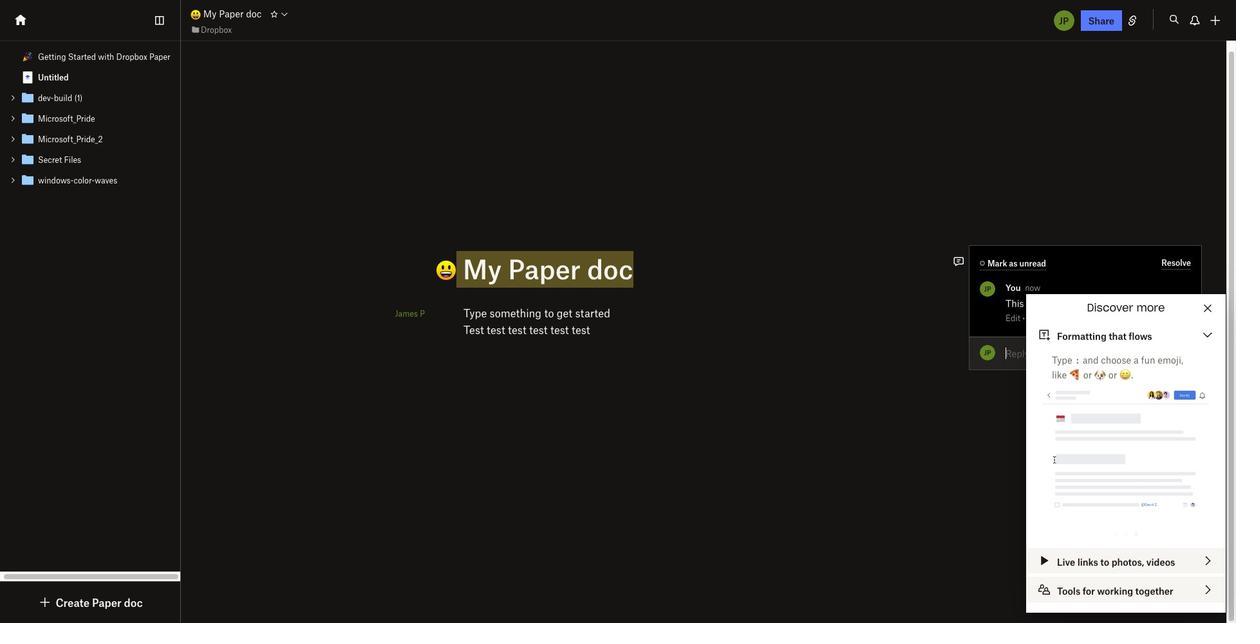 Task type: describe. For each thing, give the bounding box(es) containing it.
started
[[68, 52, 96, 62]]

dig image
[[38, 595, 53, 610]]

2 expand folder image from the top
[[8, 135, 17, 144]]

untitled
[[38, 72, 69, 82]]

dev-
[[38, 93, 54, 103]]

discover more
[[1087, 303, 1165, 313]]

windows-
[[38, 175, 74, 185]]

live
[[1057, 556, 1075, 568]]

emoji,
[[1158, 354, 1183, 366]]

dropbox inside "/ contents" list
[[116, 52, 147, 62]]

expand folder image for secret
[[8, 155, 17, 164]]

that
[[1109, 330, 1126, 342]]

tools for working together link
[[1026, 577, 1226, 603]]

type :
[[1052, 354, 1080, 366]]

formatting
[[1057, 330, 1106, 342]]

paper inside popup button
[[92, 596, 121, 609]]

formatting that flows link
[[1026, 322, 1226, 348]]

secret
[[38, 155, 62, 165]]

🐶
[[1094, 369, 1106, 380]]

party popper image
[[23, 52, 33, 62]]

type for type :
[[1052, 354, 1072, 366]]

2 test from the left
[[508, 323, 526, 336]]

Comment Entry text field
[[1006, 347, 1194, 360]]

windows-color-waves
[[38, 175, 117, 185]]

together
[[1135, 585, 1173, 597]]

share
[[1088, 14, 1114, 26]]

to for get
[[544, 306, 554, 319]]

expand folder image for dev-
[[8, 93, 17, 102]]

formatting that flows button
[[1026, 322, 1226, 348]]

2 or from the left
[[1108, 369, 1117, 380]]

template content image for windows-color-waves
[[20, 173, 35, 188]]

1 vertical spatial jp
[[984, 284, 991, 293]]

dev-build (1)
[[38, 93, 83, 103]]

to for photos,
[[1100, 556, 1109, 568]]

color-
[[74, 175, 95, 185]]

dropbox link
[[191, 23, 232, 36]]

title
[[1026, 297, 1043, 309]]

tools for working together button
[[1026, 577, 1226, 603]]

really?
[[1045, 297, 1073, 309]]

edit button
[[1006, 313, 1020, 323]]

working
[[1097, 585, 1133, 597]]

fun
[[1141, 354, 1155, 366]]

template content image inside 'untitled' link
[[20, 70, 35, 85]]

(1)
[[74, 93, 83, 103]]

files
[[64, 155, 81, 165]]

template content image for secret files
[[20, 152, 35, 167]]

links
[[1077, 556, 1098, 568]]

0 horizontal spatial my paper doc
[[201, 8, 262, 20]]

test
[[464, 323, 484, 336]]

live links to photos, videos button
[[1026, 548, 1226, 574]]

edit
[[1006, 313, 1020, 323]]

:
[[1075, 355, 1080, 366]]

paper up dropbox link
[[219, 8, 244, 20]]

delete button
[[1027, 313, 1051, 323]]

😀.
[[1119, 369, 1133, 380]]

discover
[[1087, 303, 1133, 313]]

microsoft_pride_2 link
[[0, 129, 180, 149]]

more
[[1136, 303, 1165, 313]]

photos,
[[1112, 556, 1144, 568]]

grinning face with big eyes image
[[191, 9, 201, 20]]

mark as unread
[[988, 258, 1046, 268]]

live links to photos, videos
[[1057, 556, 1175, 568]]

template content image for dev-build (1)
[[20, 90, 35, 106]]

now link
[[1025, 282, 1040, 293]]

🍕
[[1069, 369, 1081, 380]]

template content image for microsoft_pride
[[20, 111, 35, 126]]

getting started with dropbox paper link
[[0, 46, 180, 67]]

you
[[1006, 282, 1021, 293]]

4 test from the left
[[550, 323, 569, 336]]

1 test from the left
[[487, 323, 505, 336]]

mark
[[988, 258, 1007, 268]]

😃
[[408, 255, 434, 287]]

with
[[98, 52, 114, 62]]

for
[[1083, 585, 1095, 597]]

windows-color-waves link
[[0, 170, 180, 191]]

3 test from the left
[[529, 323, 548, 336]]



Task type: locate. For each thing, give the bounding box(es) containing it.
heading containing my paper doc
[[408, 251, 943, 288]]

started
[[575, 306, 610, 319]]

1 horizontal spatial type
[[1052, 354, 1072, 366]]

or right the 🐶
[[1108, 369, 1117, 380]]

mark as unread button
[[980, 257, 1046, 270]]

4 template content image from the top
[[20, 152, 35, 167]]

formatting that flows
[[1057, 330, 1152, 342]]

1 horizontal spatial or
[[1108, 369, 1117, 380]]

and
[[1083, 354, 1099, 366]]

expand folder image up expand folder image
[[8, 93, 17, 102]]

my inside heading
[[463, 252, 502, 285]]

to right links
[[1100, 556, 1109, 568]]

1 vertical spatial to
[[1100, 556, 1109, 568]]

getting started with dropbox paper
[[38, 52, 170, 62]]

1 vertical spatial dropbox
[[116, 52, 147, 62]]

2 vertical spatial doc
[[124, 596, 143, 609]]

type up 'like'
[[1052, 354, 1072, 366]]

type for type something to get started test test test test test test
[[464, 306, 487, 319]]

secret files link
[[0, 149, 180, 170]]

type inside type something to get started test test test test test test
[[464, 306, 487, 319]]

my paper doc up get
[[456, 252, 633, 285]]

1 vertical spatial my
[[463, 252, 502, 285]]

5 test from the left
[[572, 323, 590, 336]]

share button
[[1081, 10, 1122, 31]]

1 or from the left
[[1083, 369, 1092, 380]]

doc inside create paper doc popup button
[[124, 596, 143, 609]]

live links to photos, videos link
[[1026, 548, 1226, 574]]

jp
[[1059, 14, 1069, 26], [984, 284, 991, 293], [984, 348, 991, 356]]

get
[[557, 306, 572, 319]]

to inside popup button
[[1100, 556, 1109, 568]]

as
[[1009, 258, 1018, 268]]

dev-build (1) link
[[0, 88, 180, 108]]

videos
[[1146, 556, 1175, 568]]

like
[[1052, 369, 1067, 380]]

microsoft_pride_2
[[38, 134, 103, 144]]

type
[[464, 306, 487, 319], [1052, 354, 1072, 366]]

microsoft_pride link
[[0, 108, 180, 129]]

create paper doc button
[[38, 595, 143, 610]]

1
[[1110, 597, 1114, 608]]

secret files
[[38, 155, 81, 165]]

flows
[[1129, 330, 1152, 342]]

0 horizontal spatial my
[[203, 8, 217, 20]]

paper right with
[[149, 52, 170, 62]]

my paper doc up dropbox link
[[201, 8, 262, 20]]

my paper doc
[[201, 8, 262, 20], [456, 252, 633, 285]]

heading
[[408, 251, 943, 288]]

template content image inside windows-color-waves link
[[20, 173, 35, 188]]

microsoft_pride
[[38, 113, 95, 124]]

•
[[1022, 313, 1025, 323]]

to
[[544, 306, 554, 319], [1100, 556, 1109, 568]]

something
[[490, 306, 541, 319]]

tools
[[1057, 585, 1080, 597]]

expand folder image for windows-
[[8, 176, 17, 185]]

untitled link
[[0, 67, 180, 88]]

0 vertical spatial type
[[464, 306, 487, 319]]

dropbox
[[201, 24, 232, 35], [116, 52, 147, 62]]

0 vertical spatial dropbox
[[201, 24, 232, 35]]

expand folder image inside 'dev-build (1)' link
[[8, 93, 17, 102]]

1 vertical spatial my paper doc
[[456, 252, 633, 285]]

ago
[[1150, 597, 1165, 608]]

1 vertical spatial type
[[1052, 354, 1072, 366]]

2 template content image from the top
[[20, 90, 35, 106]]

second
[[1117, 597, 1147, 608]]

0 horizontal spatial type
[[464, 306, 487, 319]]

template content image down party popper image
[[20, 70, 35, 85]]

1 horizontal spatial doc
[[246, 8, 262, 20]]

paper right create at the left
[[92, 596, 121, 609]]

type inside type :
[[1052, 354, 1072, 366]]

template content image left windows-
[[20, 173, 35, 188]]

updated 1 second ago
[[1071, 597, 1165, 608]]

build
[[54, 93, 72, 103]]

doc right create at the left
[[124, 596, 143, 609]]

jp inside 'jp' button
[[1059, 14, 1069, 26]]

to inside type something to get started test test test test test test
[[544, 306, 554, 319]]

type something to get started test test test test test test
[[464, 306, 610, 336]]

1 vertical spatial doc
[[587, 252, 633, 285]]

expand folder image inside windows-color-waves link
[[8, 176, 17, 185]]

0 horizontal spatial or
[[1083, 369, 1092, 380]]

dropbox right with
[[116, 52, 147, 62]]

1 template content image from the top
[[20, 70, 35, 85]]

3 expand folder image from the top
[[8, 155, 17, 164]]

0 vertical spatial my
[[203, 8, 217, 20]]

template content image inside 'dev-build (1)' link
[[20, 90, 35, 106]]

tools for working together
[[1057, 585, 1173, 597]]

doc
[[246, 8, 262, 20], [587, 252, 633, 285], [124, 596, 143, 609]]

delete
[[1027, 313, 1051, 323]]

a
[[1134, 354, 1139, 366]]

doc up started
[[587, 252, 633, 285]]

test
[[487, 323, 505, 336], [508, 323, 526, 336], [529, 323, 548, 336], [550, 323, 569, 336], [572, 323, 590, 336]]

0 horizontal spatial to
[[544, 306, 554, 319]]

0 horizontal spatial dropbox
[[116, 52, 147, 62]]

paper inside "/ contents" list
[[149, 52, 170, 62]]

and choose a fun emoji, like 🍕 or 🐶 or 😀.
[[1052, 354, 1183, 380]]

my up the something
[[463, 252, 502, 285]]

template content image
[[20, 70, 35, 85], [20, 90, 35, 106], [20, 111, 35, 126], [20, 152, 35, 167], [20, 173, 35, 188]]

0 vertical spatial jp
[[1059, 14, 1069, 26]]

choose
[[1101, 354, 1131, 366]]

doc inside the my paper doc link
[[246, 8, 262, 20]]

1 expand folder image from the top
[[8, 93, 17, 102]]

0 vertical spatial doc
[[246, 8, 262, 20]]

expand folder image left secret
[[8, 155, 17, 164]]

or
[[1083, 369, 1092, 380], [1108, 369, 1117, 380]]

this title really? edit • delete
[[1006, 297, 1073, 323]]

template content image left dev-
[[20, 90, 35, 106]]

type up test
[[464, 306, 487, 319]]

template content image right expand folder image
[[20, 111, 35, 126]]

updated
[[1071, 597, 1108, 608]]

or right 🍕
[[1083, 369, 1092, 380]]

4 expand folder image from the top
[[8, 176, 17, 185]]

2 vertical spatial jp
[[984, 348, 991, 356]]

5 template content image from the top
[[20, 173, 35, 188]]

0 horizontal spatial doc
[[124, 596, 143, 609]]

1 horizontal spatial my
[[463, 252, 502, 285]]

2 horizontal spatial doc
[[587, 252, 633, 285]]

0 vertical spatial to
[[544, 306, 554, 319]]

expand folder image
[[8, 114, 17, 123]]

dropbox down the my paper doc link
[[201, 24, 232, 35]]

this
[[1006, 297, 1024, 309]]

resolve button
[[1162, 256, 1191, 269]]

jp button
[[1052, 9, 1075, 32]]

unread
[[1019, 258, 1046, 268]]

getting
[[38, 52, 66, 62]]

to left get
[[544, 306, 554, 319]]

create
[[56, 596, 90, 609]]

template content image down template content icon
[[20, 152, 35, 167]]

expand folder image left windows-
[[8, 176, 17, 185]]

create paper doc
[[56, 596, 143, 609]]

resolve
[[1162, 258, 1191, 268]]

doc right "grinning face with big eyes" icon
[[246, 8, 262, 20]]

1 horizontal spatial my paper doc
[[456, 252, 633, 285]]

my right "grinning face with big eyes" icon
[[203, 8, 217, 20]]

/ contents list
[[0, 46, 180, 191]]

template content image inside secret files link
[[20, 152, 35, 167]]

expand folder image inside secret files link
[[8, 155, 17, 164]]

paper up get
[[508, 252, 581, 285]]

now
[[1025, 282, 1040, 293]]

expand folder image
[[8, 93, 17, 102], [8, 135, 17, 144], [8, 155, 17, 164], [8, 176, 17, 185]]

3 template content image from the top
[[20, 111, 35, 126]]

waves
[[95, 175, 117, 185]]

my
[[203, 8, 217, 20], [463, 252, 502, 285]]

0 vertical spatial my paper doc
[[201, 8, 262, 20]]

expand folder image left template content icon
[[8, 135, 17, 144]]

paper
[[219, 8, 244, 20], [149, 52, 170, 62], [508, 252, 581, 285], [92, 596, 121, 609]]

1 horizontal spatial dropbox
[[201, 24, 232, 35]]

template content image
[[20, 131, 35, 147]]

my paper doc link
[[191, 7, 262, 21]]

1 horizontal spatial to
[[1100, 556, 1109, 568]]



Task type: vqa. For each thing, say whether or not it's contained in the screenshot.
How do I share a Dropbox folder?
no



